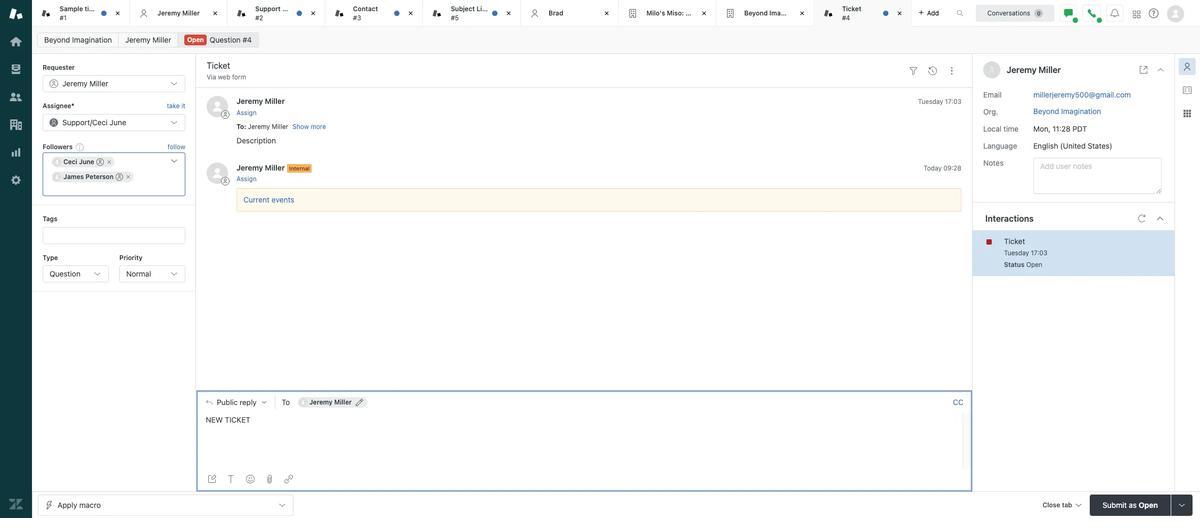 Task type: locate. For each thing, give the bounding box(es) containing it.
1 vertical spatial 17:03
[[1032, 249, 1048, 257]]

question for question #4
[[210, 35, 241, 44]]

user is an agent image left remove icon
[[96, 158, 104, 166]]

4 close image from the left
[[797, 8, 808, 19]]

tuesday inside ticket tuesday 17:03 status open
[[1005, 249, 1030, 257]]

1 vertical spatial #4
[[243, 35, 252, 44]]

events image
[[929, 66, 938, 75]]

0 horizontal spatial question
[[50, 269, 80, 278]]

Tags field
[[51, 230, 175, 241]]

2 horizontal spatial open
[[1140, 500, 1159, 509]]

james
[[63, 173, 84, 181]]

1 vertical spatial beyond
[[44, 35, 70, 44]]

show more button
[[293, 122, 326, 132]]

to
[[237, 122, 244, 130], [282, 397, 290, 406]]

support up #2
[[255, 5, 281, 13]]

tab containing ticket
[[815, 0, 913, 27]]

jeremy miller link
[[118, 33, 178, 47], [237, 97, 285, 106], [237, 163, 285, 172]]

Public reply composer text field
[[201, 413, 960, 436]]

1 horizontal spatial open
[[1027, 260, 1043, 268]]

public reply button
[[197, 391, 275, 413]]

apps image
[[1184, 109, 1192, 118]]

user image
[[989, 67, 996, 73]]

user is an agent image left remove image
[[116, 173, 123, 181]]

ticket #4
[[843, 5, 862, 22]]

2 vertical spatial jeremy miller link
[[237, 163, 285, 172]]

1 vertical spatial beyond imagination
[[44, 35, 112, 44]]

2 assign button from the top
[[237, 174, 257, 184]]

question up web
[[210, 35, 241, 44]]

avatar image
[[207, 96, 228, 117], [207, 163, 228, 184]]

assign button
[[237, 108, 257, 118], [237, 174, 257, 184]]

line
[[477, 5, 490, 13]]

tuesday up status
[[1005, 249, 1030, 257]]

#1 tab
[[32, 0, 130, 27]]

0 horizontal spatial ceci
[[63, 158, 77, 166]]

close image inside 'jeremy miller' tab
[[210, 8, 221, 19]]

1 horizontal spatial #4
[[843, 14, 851, 22]]

requester
[[43, 63, 75, 71]]

beyond imagination inside secondary element
[[44, 35, 112, 44]]

to left millerjeremy500@gmail.com image
[[282, 397, 290, 406]]

tab
[[1063, 501, 1073, 509]]

open right status
[[1027, 260, 1043, 268]]

tuesday 17:03 text field inside conversationlabel log
[[919, 98, 962, 106]]

1 vertical spatial avatar image
[[207, 163, 228, 184]]

tuesday down events icon
[[919, 98, 944, 106]]

macro
[[79, 500, 101, 509]]

assign up : at the top
[[237, 109, 257, 117]]

ticket
[[843, 5, 862, 13], [1005, 236, 1026, 245]]

jeremy miller inside tab
[[158, 9, 200, 17]]

5 close image from the left
[[895, 8, 906, 19]]

2 horizontal spatial beyond imagination
[[1034, 106, 1102, 115]]

outreach
[[283, 5, 312, 13]]

assign inside jeremy miller internal assign
[[237, 175, 257, 183]]

ticket for ticket #4
[[843, 5, 862, 13]]

conversationlabel log
[[196, 88, 973, 390]]

1 horizontal spatial beyond imagination
[[745, 9, 807, 17]]

support / ceci june
[[62, 118, 126, 127]]

open right as
[[1140, 500, 1159, 509]]

0 vertical spatial beyond
[[745, 9, 768, 17]]

ticket inside ticket tuesday 17:03 status open
[[1005, 236, 1026, 245]]

imagination
[[770, 9, 807, 17], [72, 35, 112, 44], [1062, 106, 1102, 115]]

tuesday 17:03 text field down events icon
[[919, 98, 962, 106]]

1 horizontal spatial june
[[110, 118, 126, 127]]

customers image
[[9, 90, 23, 104]]

support inside assignee* element
[[62, 118, 90, 127]]

0 vertical spatial beyond imagination
[[745, 9, 807, 17]]

to : jeremy miller show more description
[[237, 122, 326, 145]]

pdt
[[1073, 124, 1088, 133]]

notes
[[984, 158, 1004, 167]]

jeremy miller link up : at the top
[[237, 97, 285, 106]]

web
[[218, 73, 230, 81]]

0 horizontal spatial 17:03
[[946, 98, 962, 106]]

1 vertical spatial june
[[79, 158, 94, 166]]

user is an agent image for ceci june
[[96, 158, 104, 166]]

1 avatar image from the top
[[207, 96, 228, 117]]

17:03
[[946, 98, 962, 106], [1032, 249, 1048, 257]]

close image for jeremy miller
[[210, 8, 221, 19]]

ticket tuesday 17:03 status open
[[1005, 236, 1048, 268]]

3 tab from the left
[[423, 0, 521, 27]]

1 horizontal spatial support
[[255, 5, 281, 13]]

to up description
[[237, 122, 244, 130]]

beyond imagination link
[[37, 33, 119, 47], [1034, 106, 1102, 115]]

close image
[[112, 8, 123, 19], [210, 8, 221, 19], [602, 8, 612, 19], [797, 8, 808, 19], [895, 8, 906, 19]]

1 vertical spatial ceci
[[63, 158, 77, 166]]

conversations
[[988, 9, 1031, 17]]

17:03 down interactions
[[1032, 249, 1048, 257]]

tab
[[228, 0, 326, 27], [326, 0, 423, 27], [423, 0, 521, 27], [619, 0, 717, 27], [815, 0, 913, 27]]

question down type
[[50, 269, 80, 278]]

close image inside brad tab
[[602, 8, 612, 19]]

local time
[[984, 124, 1019, 133]]

normal button
[[119, 265, 185, 282]]

2 close image from the left
[[210, 8, 221, 19]]

5 tab from the left
[[815, 0, 913, 27]]

1 vertical spatial ticket
[[1005, 236, 1026, 245]]

public reply
[[217, 398, 257, 406]]

open
[[187, 36, 204, 44], [1027, 260, 1043, 268], [1140, 500, 1159, 509]]

1 horizontal spatial imagination
[[770, 9, 807, 17]]

close tab button
[[1039, 494, 1086, 517]]

new
[[206, 415, 223, 424]]

0 vertical spatial avatar image
[[207, 96, 228, 117]]

0 horizontal spatial beyond imagination
[[44, 35, 112, 44]]

more
[[311, 123, 326, 131]]

tuesday 17:03 text field up status
[[1005, 249, 1048, 257]]

1 close image from the left
[[112, 8, 123, 19]]

question
[[210, 35, 241, 44], [50, 269, 80, 278]]

question for question
[[50, 269, 80, 278]]

beyond imagination link up 11:28
[[1034, 106, 1102, 115]]

close image
[[308, 8, 319, 19], [406, 8, 417, 19], [504, 8, 514, 19], [699, 8, 710, 19], [1157, 66, 1166, 74]]

miller inside to : jeremy miller show more description
[[272, 122, 288, 130]]

form
[[232, 73, 246, 81]]

#4 for ticket #4
[[843, 14, 851, 22]]

assign
[[237, 109, 257, 117], [237, 175, 257, 183]]

tab containing contact
[[326, 0, 423, 27]]

beyond
[[745, 9, 768, 17], [44, 35, 70, 44], [1034, 106, 1060, 115]]

(united
[[1061, 141, 1086, 150]]

beyond inside secondary element
[[44, 35, 70, 44]]

via
[[207, 73, 216, 81]]

assign button up "current"
[[237, 174, 257, 184]]

0 horizontal spatial tuesday 17:03 text field
[[919, 98, 962, 106]]

to inside to : jeremy miller show more description
[[237, 122, 244, 130]]

17:03 down ticket actions image at top
[[946, 98, 962, 106]]

button displays agent's chat status as online. image
[[1065, 9, 1073, 17]]

#1
[[60, 14, 67, 22]]

1 tab from the left
[[228, 0, 326, 27]]

2 horizontal spatial beyond
[[1034, 106, 1060, 115]]

june right /
[[110, 118, 126, 127]]

priority
[[119, 253, 143, 261]]

1 vertical spatial open
[[1027, 260, 1043, 268]]

0 horizontal spatial imagination
[[72, 35, 112, 44]]

0 horizontal spatial beyond imagination link
[[37, 33, 119, 47]]

avatar image for tuesday 17:03
[[207, 96, 228, 117]]

#4 inside the ticket #4
[[843, 14, 851, 22]]

jeremy inside tab
[[158, 9, 181, 17]]

2 avatar image from the top
[[207, 163, 228, 184]]

reporting image
[[9, 146, 23, 159]]

june
[[110, 118, 126, 127], [79, 158, 94, 166]]

remove image
[[106, 159, 112, 165]]

0 horizontal spatial june
[[79, 158, 94, 166]]

1 horizontal spatial beyond imagination link
[[1034, 106, 1102, 115]]

imagination inside secondary element
[[72, 35, 112, 44]]

support for #2
[[255, 5, 281, 13]]

question inside popup button
[[50, 269, 80, 278]]

Tuesday 17:03 text field
[[919, 98, 962, 106], [1005, 249, 1048, 257]]

miller inside tab
[[182, 9, 200, 17]]

ceci
[[92, 118, 108, 127], [63, 158, 77, 166]]

james.peterson1902@gmail.com image
[[53, 173, 61, 181]]

Subject field
[[205, 59, 902, 72]]

displays possible ticket submission types image
[[1178, 501, 1187, 509]]

avatar image for today 09:28
[[207, 163, 228, 184]]

open down 'jeremy miller' tab
[[187, 36, 204, 44]]

09:28
[[944, 164, 962, 172]]

1 horizontal spatial tuesday 17:03 text field
[[1005, 249, 1048, 257]]

0 horizontal spatial ticket
[[843, 5, 862, 13]]

jeremy miller link inside secondary element
[[118, 33, 178, 47]]

1 horizontal spatial beyond
[[745, 9, 768, 17]]

imagination inside "tab"
[[770, 9, 807, 17]]

0 vertical spatial support
[[255, 5, 281, 13]]

imagination for beyond imagination link to the top
[[72, 35, 112, 44]]

0 vertical spatial 17:03
[[946, 98, 962, 106]]

0 vertical spatial tuesday 17:03 text field
[[919, 98, 962, 106]]

4 tab from the left
[[619, 0, 717, 27]]

followers
[[43, 143, 73, 151]]

jeremy miller
[[158, 9, 200, 17], [125, 35, 171, 44], [1007, 65, 1062, 75], [62, 79, 108, 88], [310, 398, 352, 406]]

1 vertical spatial tuesday 17:03 text field
[[1005, 249, 1048, 257]]

1 assign button from the top
[[237, 108, 257, 118]]

2 horizontal spatial imagination
[[1062, 106, 1102, 115]]

org.
[[984, 107, 999, 116]]

Today 09:28 text field
[[924, 164, 962, 172]]

0 horizontal spatial beyond
[[44, 35, 70, 44]]

junececi7@gmail.com image
[[53, 158, 61, 166]]

1 vertical spatial assign
[[237, 175, 257, 183]]

as
[[1130, 500, 1138, 509]]

support outreach #2
[[255, 5, 312, 22]]

beyond imagination tab
[[717, 0, 815, 27]]

0 vertical spatial question
[[210, 35, 241, 44]]

miller inside jeremy miller internal assign
[[265, 163, 285, 172]]

2 tab from the left
[[326, 0, 423, 27]]

format text image
[[227, 475, 236, 483]]

2 vertical spatial imagination
[[1062, 106, 1102, 115]]

0 vertical spatial imagination
[[770, 9, 807, 17]]

close tab
[[1043, 501, 1073, 509]]

beyond imagination link down #1 tab
[[37, 33, 119, 47]]

1 vertical spatial question
[[50, 269, 80, 278]]

0 vertical spatial june
[[110, 118, 126, 127]]

to for to : jeremy miller show more description
[[237, 122, 244, 130]]

june up james peterson
[[79, 158, 94, 166]]

user is an agent image
[[96, 158, 104, 166], [116, 173, 123, 181]]

0 vertical spatial ceci
[[92, 118, 108, 127]]

support inside the support outreach #2
[[255, 5, 281, 13]]

brad tab
[[521, 0, 619, 27]]

filter image
[[910, 66, 918, 75]]

tuesday
[[919, 98, 944, 106], [1005, 249, 1030, 257]]

1 horizontal spatial ticket
[[1005, 236, 1026, 245]]

subject
[[451, 5, 475, 13]]

close image inside tab
[[895, 8, 906, 19]]

assign up "current"
[[237, 175, 257, 183]]

ceci right junececi7@gmail.com image
[[63, 158, 77, 166]]

0 vertical spatial #4
[[843, 14, 851, 22]]

1 vertical spatial user is an agent image
[[116, 173, 123, 181]]

1 horizontal spatial ceci
[[92, 118, 108, 127]]

miller
[[182, 9, 200, 17], [153, 35, 171, 44], [1039, 65, 1062, 75], [90, 79, 108, 88], [265, 97, 285, 106], [272, 122, 288, 130], [265, 163, 285, 172], [334, 398, 352, 406]]

0 horizontal spatial to
[[237, 122, 244, 130]]

question inside secondary element
[[210, 35, 241, 44]]

0 vertical spatial open
[[187, 36, 204, 44]]

0 horizontal spatial user is an agent image
[[96, 158, 104, 166]]

2 assign from the top
[[237, 175, 257, 183]]

0 vertical spatial user is an agent image
[[96, 158, 104, 166]]

0 vertical spatial assign
[[237, 109, 257, 117]]

close image for beyond imagination
[[797, 8, 808, 19]]

mon,
[[1034, 124, 1051, 133]]

1 horizontal spatial tuesday
[[1005, 249, 1030, 257]]

2 vertical spatial beyond imagination
[[1034, 106, 1102, 115]]

jeremy miller link down description
[[237, 163, 285, 172]]

contact #3
[[353, 5, 378, 22]]

tabs tab list
[[32, 0, 946, 27]]

1 vertical spatial imagination
[[72, 35, 112, 44]]

0 horizontal spatial tuesday
[[919, 98, 944, 106]]

jeremy miller assign
[[237, 97, 285, 117]]

3 close image from the left
[[602, 8, 612, 19]]

email
[[984, 90, 1002, 99]]

#4 inside secondary element
[[243, 35, 252, 44]]

0 horizontal spatial #4
[[243, 35, 252, 44]]

0 vertical spatial jeremy miller link
[[118, 33, 178, 47]]

close image inside beyond imagination "tab"
[[797, 8, 808, 19]]

jeremy
[[158, 9, 181, 17], [125, 35, 151, 44], [1007, 65, 1037, 75], [62, 79, 88, 88], [237, 97, 263, 106], [248, 122, 270, 130], [237, 163, 263, 172], [310, 398, 333, 406]]

hide composer image
[[580, 386, 589, 395]]

1 horizontal spatial question
[[210, 35, 241, 44]]

1 vertical spatial assign button
[[237, 174, 257, 184]]

open inside ticket tuesday 17:03 status open
[[1027, 260, 1043, 268]]

draft mode image
[[208, 475, 216, 483]]

1 vertical spatial tuesday
[[1005, 249, 1030, 257]]

jeremy miller link down 'jeremy miller' tab
[[118, 33, 178, 47]]

0 vertical spatial assign button
[[237, 108, 257, 118]]

english
[[1034, 141, 1059, 150]]

new ticket
[[206, 415, 251, 424]]

0 horizontal spatial support
[[62, 118, 90, 127]]

assign button up : at the top
[[237, 108, 257, 118]]

1 vertical spatial support
[[62, 118, 90, 127]]

imagination for the bottom beyond imagination link
[[1062, 106, 1102, 115]]

0 vertical spatial to
[[237, 122, 244, 130]]

1 horizontal spatial 17:03
[[1032, 249, 1048, 257]]

ticket inside tab
[[843, 5, 862, 13]]

1 horizontal spatial to
[[282, 397, 290, 406]]

assign inside jeremy miller assign
[[237, 109, 257, 117]]

1 horizontal spatial user is an agent image
[[116, 173, 123, 181]]

followers element
[[43, 153, 185, 196]]

admin image
[[9, 173, 23, 187]]

normal
[[126, 269, 151, 278]]

0 vertical spatial tuesday
[[919, 98, 944, 106]]

0 horizontal spatial open
[[187, 36, 204, 44]]

jeremy miller internal assign
[[237, 163, 310, 183]]

1 vertical spatial to
[[282, 397, 290, 406]]

ceci down requester element
[[92, 118, 108, 127]]

support down "assignee*"
[[62, 118, 90, 127]]

1 vertical spatial jeremy miller link
[[237, 97, 285, 106]]

0 vertical spatial ticket
[[843, 5, 862, 13]]

get help image
[[1150, 9, 1159, 18]]

1 assign from the top
[[237, 109, 257, 117]]



Task type: describe. For each thing, give the bounding box(es) containing it.
take it
[[167, 102, 185, 110]]

current
[[244, 195, 270, 204]]

beyond imagination inside "tab"
[[745, 9, 807, 17]]

public
[[217, 398, 238, 406]]

tags
[[43, 215, 57, 223]]

insert emojis image
[[246, 475, 255, 483]]

follow
[[168, 143, 185, 151]]

show
[[293, 123, 309, 131]]

info on adding followers image
[[76, 143, 84, 151]]

status
[[1005, 260, 1025, 268]]

it
[[182, 102, 185, 110]]

ticket
[[225, 415, 251, 424]]

0 vertical spatial beyond imagination link
[[37, 33, 119, 47]]

current events
[[244, 195, 294, 204]]

interactions
[[986, 213, 1034, 223]]

ticket actions image
[[948, 66, 957, 75]]

view more details image
[[1140, 66, 1149, 74]]

jeremy miller inside requester element
[[62, 79, 108, 88]]

states)
[[1088, 141, 1113, 150]]

close image inside #1 tab
[[112, 8, 123, 19]]

ticket for ticket tuesday 17:03 status open
[[1005, 236, 1026, 245]]

apply
[[58, 500, 77, 509]]

mon, 11:28 pdt
[[1034, 124, 1088, 133]]

beyond imagination for the bottom beyond imagination link
[[1034, 106, 1102, 115]]

tab containing support outreach
[[228, 0, 326, 27]]

user is an agent image for james peterson
[[116, 173, 123, 181]]

user image
[[990, 67, 995, 73]]

james peterson
[[63, 173, 114, 181]]

tuesday 17:03
[[919, 98, 962, 106]]

2 vertical spatial beyond
[[1034, 106, 1060, 115]]

jeremy inside secondary element
[[125, 35, 151, 44]]

miller inside requester element
[[90, 79, 108, 88]]

add button
[[913, 0, 946, 26]]

secondary element
[[32, 29, 1201, 51]]

cc
[[954, 397, 964, 406]]

get started image
[[9, 35, 23, 49]]

internal
[[289, 165, 310, 172]]

brad
[[549, 9, 564, 17]]

ceci inside option
[[63, 158, 77, 166]]

jeremy miller tab
[[130, 0, 228, 27]]

follow button
[[168, 142, 185, 152]]

local
[[984, 124, 1002, 133]]

subject line #5
[[451, 5, 490, 22]]

add attachment image
[[265, 475, 274, 483]]

17:03 inside ticket tuesday 17:03 status open
[[1032, 249, 1048, 257]]

/
[[90, 118, 92, 127]]

views image
[[9, 62, 23, 76]]

today 09:28
[[924, 164, 962, 172]]

june inside option
[[79, 158, 94, 166]]

ceci june option
[[52, 157, 115, 167]]

ceci inside assignee* element
[[92, 118, 108, 127]]

11:28
[[1053, 124, 1071, 133]]

millerjeremy500@gmail.com
[[1034, 90, 1132, 99]]

take it button
[[167, 101, 185, 112]]

ceci june
[[63, 158, 94, 166]]

organizations image
[[9, 118, 23, 132]]

today
[[924, 164, 942, 172]]

Add user notes text field
[[1034, 158, 1162, 194]]

requester element
[[43, 75, 185, 92]]

add link (cmd k) image
[[285, 475, 293, 483]]

edit user image
[[356, 398, 364, 406]]

close
[[1043, 501, 1061, 509]]

millerjeremy500@gmail.com image
[[299, 398, 307, 406]]

close image for brad
[[602, 8, 612, 19]]

remove image
[[125, 174, 132, 180]]

add
[[928, 9, 940, 17]]

to for to
[[282, 397, 290, 406]]

close image for subject line
[[504, 8, 514, 19]]

conversations button
[[976, 5, 1055, 22]]

zendesk products image
[[1134, 10, 1141, 18]]

#3
[[353, 14, 361, 22]]

main element
[[0, 0, 32, 518]]

jeremy miller link for tuesday
[[237, 97, 285, 106]]

cc button
[[954, 397, 964, 407]]

jeremy miller inside secondary element
[[125, 35, 171, 44]]

events
[[272, 195, 294, 204]]

description
[[237, 136, 276, 145]]

reply
[[240, 398, 257, 406]]

question #4
[[210, 35, 252, 44]]

june inside assignee* element
[[110, 118, 126, 127]]

english (united states)
[[1034, 141, 1113, 150]]

james peterson option
[[52, 172, 134, 182]]

tab containing subject line
[[423, 0, 521, 27]]

knowledge image
[[1184, 86, 1192, 94]]

language
[[984, 141, 1018, 150]]

#4 for question #4
[[243, 35, 252, 44]]

peterson
[[86, 173, 114, 181]]

support for ceci
[[62, 118, 90, 127]]

jeremy inside jeremy miller internal assign
[[237, 163, 263, 172]]

beyond inside "tab"
[[745, 9, 768, 17]]

submit as open
[[1103, 500, 1159, 509]]

assignee* element
[[43, 114, 185, 131]]

tuesday inside conversationlabel log
[[919, 98, 944, 106]]

zendesk support image
[[9, 7, 23, 21]]

zendesk image
[[9, 497, 23, 511]]

time
[[1004, 124, 1019, 133]]

close image for contact
[[406, 8, 417, 19]]

miller inside secondary element
[[153, 35, 171, 44]]

miller inside jeremy miller assign
[[265, 97, 285, 106]]

question button
[[43, 265, 109, 282]]

assignee*
[[43, 102, 74, 110]]

via web form
[[207, 73, 246, 81]]

jeremy inside requester element
[[62, 79, 88, 88]]

#5
[[451, 14, 459, 22]]

contact
[[353, 5, 378, 13]]

open inside secondary element
[[187, 36, 204, 44]]

notifications image
[[1111, 9, 1120, 17]]

jeremy miller link for today
[[237, 163, 285, 172]]

submit
[[1103, 500, 1128, 509]]

17:03 inside conversationlabel log
[[946, 98, 962, 106]]

#2
[[255, 14, 263, 22]]

apply macro
[[58, 500, 101, 509]]

1 vertical spatial beyond imagination link
[[1034, 106, 1102, 115]]

beyond imagination for beyond imagination link to the top
[[44, 35, 112, 44]]

current events link
[[244, 195, 294, 204]]

:
[[244, 122, 246, 130]]

jeremy inside to : jeremy miller show more description
[[248, 122, 270, 130]]

customer context image
[[1184, 62, 1192, 71]]

close image for support outreach
[[308, 8, 319, 19]]

jeremy inside jeremy miller assign
[[237, 97, 263, 106]]

2 vertical spatial open
[[1140, 500, 1159, 509]]

take
[[167, 102, 180, 110]]

type
[[43, 253, 58, 261]]



Task type: vqa. For each thing, say whether or not it's contained in the screenshot.
the Details ▼ associated with 6
no



